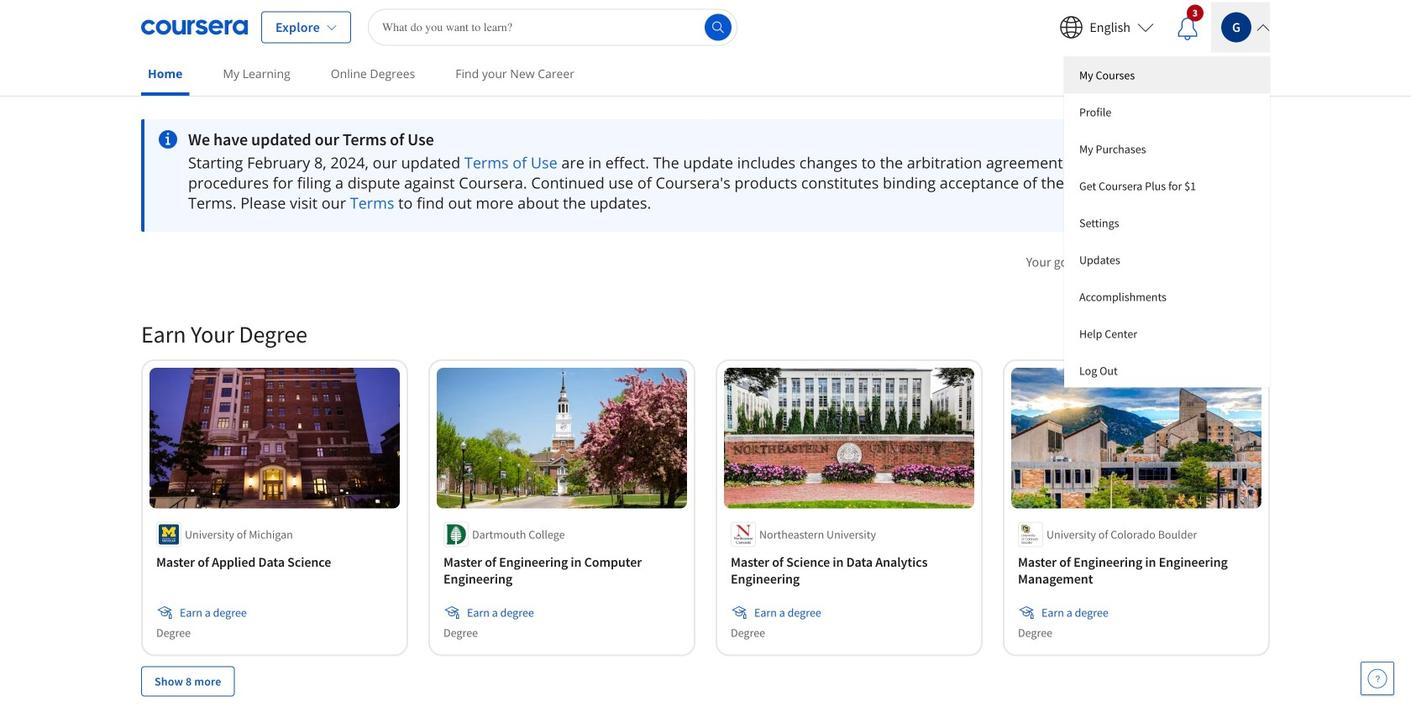 Task type: vqa. For each thing, say whether or not it's contained in the screenshot.
menu
yes



Task type: describe. For each thing, give the bounding box(es) containing it.
What do you want to learn? text field
[[368, 9, 738, 46]]

information: we have updated our terms of use element
[[188, 129, 1150, 150]]

help center image
[[1368, 669, 1388, 689]]



Task type: locate. For each thing, give the bounding box(es) containing it.
menu
[[1065, 57, 1271, 388]]

coursera image
[[141, 14, 248, 41]]

earn your degree collection element
[[131, 292, 1281, 713]]

main content
[[0, 98, 1412, 713]]

None search field
[[368, 9, 738, 46]]



